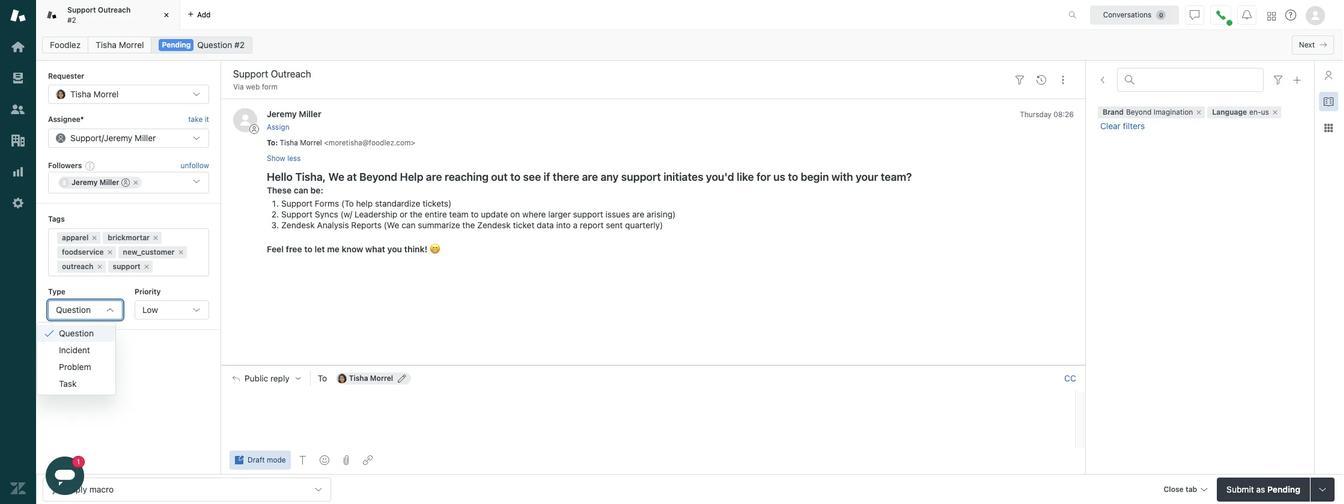 Task type: locate. For each thing, give the bounding box(es) containing it.
tisha right : in the top left of the page
[[280, 138, 298, 147]]

1 horizontal spatial miller
[[135, 133, 156, 143]]

1 horizontal spatial can
[[402, 220, 416, 230]]

to left begin
[[788, 171, 798, 183]]

into
[[556, 220, 571, 230]]

jeremy down info on adding followers image on the top
[[72, 178, 98, 187]]

filter image left events icon
[[1015, 75, 1025, 85]]

tags
[[48, 215, 65, 224]]

0 vertical spatial can
[[294, 185, 308, 195]]

beyond up filters
[[1126, 108, 1152, 117]]

draft mode
[[248, 456, 286, 465]]

jeremy miller assign
[[267, 109, 321, 131]]

tab
[[36, 0, 180, 30]]

0 vertical spatial pending
[[162, 40, 191, 49]]

0 vertical spatial us
[[1261, 108, 1269, 117]]

problem
[[59, 362, 91, 372]]

reaching
[[445, 171, 489, 183]]

get help image
[[1286, 10, 1296, 20]]

morrel inside secondary element
[[119, 40, 144, 50]]

tisha morrel inside requester element
[[70, 89, 119, 99]]

0 vertical spatial beyond
[[1126, 108, 1152, 117]]

0 horizontal spatial pending
[[162, 40, 191, 49]]

unfollow button
[[181, 160, 209, 171]]

to left moretisha@foodlez.com 'image'
[[318, 373, 327, 383]]

#2 up via
[[234, 40, 245, 50]]

these
[[267, 185, 292, 195]]

1 horizontal spatial #2
[[234, 40, 245, 50]]

jeremy inside jeremy miller assign
[[267, 109, 297, 119]]

question #2
[[197, 40, 245, 50]]

08:26
[[1054, 110, 1074, 119]]

be:
[[310, 185, 323, 195]]

us right language
[[1261, 108, 1269, 117]]

beyond
[[1126, 108, 1152, 117], [359, 171, 397, 183]]

support up report
[[573, 209, 603, 219]]

the right or
[[410, 209, 422, 219]]

can left the be:
[[294, 185, 308, 195]]

remove image right "user is an agent" image
[[132, 179, 140, 186]]

0 horizontal spatial remove image
[[106, 249, 113, 256]]

report
[[580, 220, 604, 230]]

remove image
[[1196, 109, 1203, 116], [1272, 109, 1279, 116], [132, 179, 140, 186], [91, 234, 98, 241], [96, 263, 103, 270], [143, 263, 150, 270]]

info on adding followers image
[[85, 161, 95, 171]]

us
[[1261, 108, 1269, 117], [773, 171, 785, 183]]

(w/
[[341, 209, 352, 219]]

morrel left "edit user" image
[[370, 374, 393, 383]]

1 horizontal spatial beyond
[[1126, 108, 1152, 117]]

2 vertical spatial question
[[59, 328, 94, 338]]

customers image
[[10, 102, 26, 117]]

jeremy
[[267, 109, 297, 119], [104, 133, 132, 143], [72, 178, 98, 187]]

zendesk
[[281, 220, 315, 230], [477, 220, 511, 230]]

Thursday 08:26 text field
[[1020, 110, 1074, 119]]

think!
[[404, 244, 427, 254]]

are right help
[[426, 171, 442, 183]]

question inside option
[[59, 328, 94, 338]]

miller for jeremy miller assign
[[299, 109, 321, 119]]

tisha morrel down "outreach"
[[96, 40, 144, 50]]

take
[[188, 115, 203, 124]]

out
[[491, 171, 508, 183]]

tisha down support outreach #2
[[96, 40, 117, 50]]

0 vertical spatial #2
[[67, 15, 76, 24]]

hide composer image
[[649, 361, 658, 370]]

1 vertical spatial question
[[56, 305, 91, 315]]

0 horizontal spatial zendesk
[[281, 220, 315, 230]]

2 horizontal spatial support
[[621, 171, 661, 183]]

low
[[142, 305, 158, 315]]

add attachment image
[[341, 456, 351, 465]]

forms
[[315, 198, 339, 209]]

(to
[[341, 198, 354, 209]]

zendesk up free
[[281, 220, 315, 230]]

support left "outreach"
[[67, 5, 96, 14]]

let
[[315, 244, 325, 254]]

it
[[205, 115, 209, 124]]

#2 up foodlez
[[67, 15, 76, 24]]

2 horizontal spatial miller
[[299, 109, 321, 119]]

2 horizontal spatial jeremy
[[267, 109, 297, 119]]

pending
[[162, 40, 191, 49], [1268, 484, 1301, 494]]

for
[[757, 171, 771, 183]]

miller right /
[[135, 133, 156, 143]]

followers
[[48, 161, 82, 170]]

arising)
[[647, 209, 676, 219]]

clear filters link
[[1098, 121, 1147, 132]]

us inside hello tisha, we at beyond help are reaching out to see if there are any support initiates you'd like for us to begin with your team? these can be: support forms (to help standardize tickets) support syncs (w/ leadership or the entire team to update on where larger support issues are arising) zendesk analysis reports (we can summarize the zendesk ticket data into a report sent quarterly)
[[773, 171, 785, 183]]

tisha
[[96, 40, 117, 50], [70, 89, 91, 99], [280, 138, 298, 147], [349, 374, 368, 383]]

1 horizontal spatial pending
[[1268, 484, 1301, 494]]

miller inside jeremy miller assign
[[299, 109, 321, 119]]

0 vertical spatial question
[[197, 40, 232, 50]]

remove image down brickmortar
[[106, 249, 113, 256]]

brand beyond imagination
[[1103, 108, 1193, 117]]

reporting image
[[10, 164, 26, 180]]

2 horizontal spatial are
[[632, 209, 645, 219]]

draft mode button
[[230, 451, 291, 470]]

2 vertical spatial miller
[[100, 178, 119, 187]]

events image
[[1037, 75, 1046, 85]]

2 vertical spatial tisha morrel
[[349, 374, 393, 383]]

2 vertical spatial jeremy
[[72, 178, 98, 187]]

miller
[[299, 109, 321, 119], [135, 133, 156, 143], [100, 178, 119, 187]]

1 vertical spatial tisha morrel
[[70, 89, 119, 99]]

remove image for brickmortar
[[152, 234, 159, 241]]

there
[[553, 171, 579, 183]]

zendesk down update
[[477, 220, 511, 230]]

miller left "user is an agent" image
[[100, 178, 119, 187]]

task
[[59, 378, 77, 389]]

(we
[[384, 220, 399, 230]]

where
[[522, 209, 546, 219]]

organizations image
[[10, 133, 26, 148]]

beyond right at
[[359, 171, 397, 183]]

miller inside option
[[100, 178, 119, 187]]

1 horizontal spatial the
[[462, 220, 475, 230]]

are
[[426, 171, 442, 183], [582, 171, 598, 183], [632, 209, 645, 219]]

knowledge image
[[1324, 97, 1334, 106]]

1 horizontal spatial us
[[1261, 108, 1269, 117]]

clear
[[1100, 121, 1121, 131]]

are left any
[[582, 171, 598, 183]]

1 vertical spatial us
[[773, 171, 785, 183]]

close tab button
[[1159, 478, 1212, 503]]

conversations button
[[1090, 5, 1179, 24]]

zendesk image
[[10, 481, 26, 496]]

at
[[347, 171, 357, 183]]

show less
[[267, 154, 301, 163]]

1 vertical spatial miller
[[135, 133, 156, 143]]

1 horizontal spatial to
[[318, 373, 327, 383]]

0 horizontal spatial beyond
[[359, 171, 397, 183]]

0 horizontal spatial to
[[267, 138, 275, 147]]

ticket
[[513, 220, 535, 230]]

via
[[233, 82, 244, 91]]

jeremy miller option
[[58, 177, 142, 189]]

support down assignee* on the left of page
[[70, 133, 102, 143]]

to
[[267, 138, 275, 147], [318, 373, 327, 383]]

tisha down requester
[[70, 89, 91, 99]]

if
[[544, 171, 550, 183]]

morrel down "outreach"
[[119, 40, 144, 50]]

tisha morrel down requester
[[70, 89, 119, 99]]

question button
[[48, 300, 123, 320]]

pending down close "icon"
[[162, 40, 191, 49]]

1 horizontal spatial support
[[573, 209, 603, 219]]

remove image right new_customer
[[177, 249, 184, 256]]

are up quarterly)
[[632, 209, 645, 219]]

jeremy miller link
[[267, 109, 321, 119]]

requester
[[48, 72, 84, 81]]

jeremy for jeremy miller assign
[[267, 109, 297, 119]]

1 vertical spatial to
[[318, 373, 327, 383]]

<moretisha@foodlez.com>
[[324, 138, 415, 147]]

pending right as
[[1268, 484, 1301, 494]]

1 vertical spatial beyond
[[359, 171, 397, 183]]

0 horizontal spatial jeremy
[[72, 178, 98, 187]]

tisha inside requester element
[[70, 89, 91, 99]]

help
[[400, 171, 423, 183]]

you'd
[[706, 171, 734, 183]]

tab containing support outreach
[[36, 0, 180, 30]]

:
[[275, 138, 278, 147]]

ticket actions image
[[1058, 75, 1068, 85]]

morrel up less
[[300, 138, 322, 147]]

0 horizontal spatial support
[[113, 262, 141, 271]]

1 horizontal spatial jeremy
[[104, 133, 132, 143]]

with
[[832, 171, 853, 183]]

we
[[328, 171, 344, 183]]

0 vertical spatial miller
[[299, 109, 321, 119]]

remove image
[[152, 234, 159, 241], [106, 249, 113, 256], [177, 249, 184, 256]]

to left 'let'
[[304, 244, 312, 254]]

1 vertical spatial #2
[[234, 40, 245, 50]]

tisha morrel right moretisha@foodlez.com 'image'
[[349, 374, 393, 383]]

#2 inside secondary element
[[234, 40, 245, 50]]

0 horizontal spatial miller
[[100, 178, 119, 187]]

remove image up new_customer
[[152, 234, 159, 241]]

notifications image
[[1242, 10, 1252, 20]]

jeremy inside option
[[72, 178, 98, 187]]

support left syncs
[[281, 209, 313, 219]]

0 horizontal spatial can
[[294, 185, 308, 195]]

miller up to : tisha morrel <moretisha@foodlez.com> at left
[[299, 109, 321, 119]]

standardize
[[375, 198, 420, 209]]

data
[[537, 220, 554, 230]]

can down or
[[402, 220, 416, 230]]

followers element
[[48, 172, 209, 194]]

remove image for new_customer
[[177, 249, 184, 256]]

2 horizontal spatial remove image
[[177, 249, 184, 256]]

Subject field
[[231, 67, 1007, 81]]

1 vertical spatial jeremy
[[104, 133, 132, 143]]

question up the question option
[[56, 305, 91, 315]]

filter image left create or request article image at right top
[[1274, 75, 1283, 85]]

jeremy up assign
[[267, 109, 297, 119]]

foodlez link
[[42, 37, 88, 53]]

0 vertical spatial to
[[267, 138, 275, 147]]

to up show at the left top of the page
[[267, 138, 275, 147]]

us right for
[[773, 171, 785, 183]]

syncs
[[315, 209, 338, 219]]

0 horizontal spatial the
[[410, 209, 422, 219]]

to right 'out'
[[510, 171, 521, 183]]

1 vertical spatial can
[[402, 220, 416, 230]]

tisha morrel for to
[[349, 374, 393, 383]]

support inside assignee* element
[[70, 133, 102, 143]]

1 vertical spatial pending
[[1268, 484, 1301, 494]]

morrel up /
[[93, 89, 119, 99]]

admin image
[[10, 195, 26, 211]]

0 vertical spatial tisha morrel
[[96, 40, 144, 50]]

filter image
[[1015, 75, 1025, 85], [1274, 75, 1283, 85]]

back image
[[1098, 75, 1108, 85]]

team
[[449, 209, 469, 219]]

like
[[737, 171, 754, 183]]

insert emojis image
[[320, 456, 329, 465]]

question inside secondary element
[[197, 40, 232, 50]]

0 horizontal spatial us
[[773, 171, 785, 183]]

1 horizontal spatial zendesk
[[477, 220, 511, 230]]

#2 inside support outreach #2
[[67, 15, 76, 24]]

jeremy down requester element
[[104, 133, 132, 143]]

see
[[523, 171, 541, 183]]

language en-us
[[1212, 108, 1269, 117]]

the down team
[[462, 220, 475, 230]]

1 horizontal spatial remove image
[[152, 234, 159, 241]]

support down new_customer
[[113, 262, 141, 271]]

0 vertical spatial jeremy
[[267, 109, 297, 119]]

0 horizontal spatial #2
[[67, 15, 76, 24]]

main element
[[0, 0, 36, 504]]

question up incident
[[59, 328, 94, 338]]

question down add
[[197, 40, 232, 50]]

support inside support outreach #2
[[67, 5, 96, 14]]

support right any
[[621, 171, 661, 183]]

tisha morrel
[[96, 40, 144, 50], [70, 89, 119, 99], [349, 374, 393, 383]]

apps image
[[1324, 123, 1334, 133]]

feel
[[267, 244, 284, 254]]

pending inside secondary element
[[162, 40, 191, 49]]

requester element
[[48, 85, 209, 104]]



Task type: describe. For each thing, give the bounding box(es) containing it.
1 vertical spatial support
[[573, 209, 603, 219]]

assignee*
[[48, 115, 84, 124]]

miller for jeremy miller
[[100, 178, 119, 187]]

morrel inside requester element
[[93, 89, 119, 99]]

1 horizontal spatial filter image
[[1274, 75, 1283, 85]]

or
[[400, 209, 408, 219]]

form
[[262, 82, 278, 91]]

outreach
[[98, 5, 131, 14]]

reply
[[270, 374, 290, 383]]

team?
[[881, 171, 912, 183]]

submit as pending
[[1227, 484, 1301, 494]]

remove image right outreach
[[96, 263, 103, 270]]

show
[[267, 154, 285, 163]]

/
[[102, 133, 104, 143]]

macro
[[89, 484, 114, 494]]

zendesk support image
[[10, 8, 26, 23]]

type list box
[[37, 322, 116, 395]]

support down these
[[281, 198, 313, 209]]

update
[[481, 209, 508, 219]]

2 vertical spatial support
[[113, 262, 141, 271]]

mode
[[267, 456, 286, 465]]

foodservice
[[62, 247, 104, 256]]

zendesk products image
[[1268, 12, 1276, 20]]

1 vertical spatial the
[[462, 220, 475, 230]]

0 horizontal spatial filter image
[[1015, 75, 1025, 85]]

assign button
[[267, 122, 290, 133]]

tab
[[1186, 485, 1197, 494]]

question for #2
[[197, 40, 232, 50]]

millerjeremy500@gmail.com image
[[60, 178, 69, 188]]

leadership
[[355, 209, 397, 219]]

remove image up foodservice
[[91, 234, 98, 241]]

tisha morrel link
[[88, 37, 152, 53]]

foodlez
[[50, 40, 81, 50]]

filters
[[1123, 121, 1145, 131]]

unfollow
[[181, 161, 209, 170]]

entire
[[425, 209, 447, 219]]

to right team
[[471, 209, 479, 219]]

remove image right en-
[[1272, 109, 1279, 116]]

user is an agent image
[[122, 179, 130, 187]]

tisha morrel for requester
[[70, 89, 119, 99]]

close image
[[160, 9, 172, 21]]

on
[[510, 209, 520, 219]]

new_customer
[[123, 247, 175, 256]]

cc
[[1065, 373, 1076, 383]]

support / jeremy miller
[[70, 133, 156, 143]]

take it button
[[188, 114, 209, 126]]

feel free to let me know what you think! 😁️
[[267, 244, 440, 254]]

edit user image
[[398, 374, 406, 383]]

2 zendesk from the left
[[477, 220, 511, 230]]

web
[[246, 82, 260, 91]]

remove image for foodservice
[[106, 249, 113, 256]]

question option
[[37, 325, 115, 342]]

free
[[286, 244, 302, 254]]

en-
[[1250, 108, 1261, 117]]

issues
[[606, 209, 630, 219]]

add link (cmd k) image
[[363, 456, 372, 465]]

priority
[[135, 287, 161, 296]]

take it
[[188, 115, 209, 124]]

begin
[[801, 171, 829, 183]]

question inside popup button
[[56, 305, 91, 315]]

initiates
[[664, 171, 704, 183]]

tisha right moretisha@foodlez.com 'image'
[[349, 374, 368, 383]]

tisha inside secondary element
[[96, 40, 117, 50]]

thursday 08:26
[[1020, 110, 1074, 119]]

beyond inside hello tisha, we at beyond help are reaching out to see if there are any support initiates you'd like for us to begin with your team? these can be: support forms (to help standardize tickets) support syncs (w/ leadership or the entire team to update on where larger support issues are arising) zendesk analysis reports (we can summarize the zendesk ticket data into a report sent quarterly)
[[359, 171, 397, 183]]

next button
[[1292, 35, 1334, 55]]

problem option
[[37, 359, 115, 375]]

to for to
[[318, 373, 327, 383]]

jeremy inside assignee* element
[[104, 133, 132, 143]]

0 vertical spatial support
[[621, 171, 661, 183]]

miller inside assignee* element
[[135, 133, 156, 143]]

thursday
[[1020, 110, 1052, 119]]

tabs tab list
[[36, 0, 1056, 30]]

cc button
[[1064, 373, 1076, 384]]

me
[[327, 244, 340, 254]]

less
[[287, 154, 301, 163]]

avatar image
[[233, 108, 257, 132]]

add
[[197, 10, 211, 19]]

assign
[[267, 122, 290, 131]]

remove image right 'imagination'
[[1196, 109, 1203, 116]]

incident option
[[37, 342, 115, 359]]

summarize
[[418, 220, 460, 230]]

public
[[245, 374, 268, 383]]

next
[[1299, 40, 1315, 49]]

tickets)
[[423, 198, 452, 209]]

1 horizontal spatial are
[[582, 171, 598, 183]]

jeremy for jeremy miller
[[72, 178, 98, 187]]

moretisha@foodlez.com image
[[337, 374, 347, 383]]

show less button
[[267, 153, 301, 164]]

0 horizontal spatial are
[[426, 171, 442, 183]]

tisha morrel inside secondary element
[[96, 40, 144, 50]]

apparel
[[62, 233, 89, 242]]

quarterly)
[[625, 220, 663, 230]]

know
[[342, 244, 363, 254]]

task option
[[37, 375, 115, 392]]

brand
[[1103, 108, 1124, 117]]

secondary element
[[36, 33, 1343, 57]]

close
[[1164, 485, 1184, 494]]

close tab
[[1164, 485, 1197, 494]]

submit
[[1227, 484, 1254, 494]]

customer context image
[[1324, 70, 1334, 80]]

0 vertical spatial the
[[410, 209, 422, 219]]

assignee* element
[[48, 128, 209, 148]]

question for the question option
[[59, 328, 94, 338]]

😁️
[[430, 244, 440, 254]]

button displays agent's chat status as invisible. image
[[1190, 10, 1200, 20]]

tisha,
[[295, 171, 326, 183]]

jeremy miller
[[72, 178, 119, 187]]

draft
[[248, 456, 265, 465]]

add button
[[180, 0, 218, 29]]

sent
[[606, 220, 623, 230]]

what
[[365, 244, 385, 254]]

brickmortar
[[108, 233, 150, 242]]

displays possible ticket submission types image
[[1318, 485, 1328, 494]]

apply macro
[[65, 484, 114, 494]]

reports
[[351, 220, 382, 230]]

analysis
[[317, 220, 349, 230]]

views image
[[10, 70, 26, 86]]

to for to : tisha morrel <moretisha@foodlez.com>
[[267, 138, 275, 147]]

format text image
[[298, 456, 308, 465]]

help
[[356, 198, 373, 209]]

type
[[48, 287, 65, 296]]

remove image down new_customer
[[143, 263, 150, 270]]

get started image
[[10, 39, 26, 55]]

create or request article image
[[1293, 75, 1302, 85]]

public reply
[[245, 374, 290, 383]]

1 zendesk from the left
[[281, 220, 315, 230]]



Task type: vqa. For each thing, say whether or not it's contained in the screenshot.
Close tab
yes



